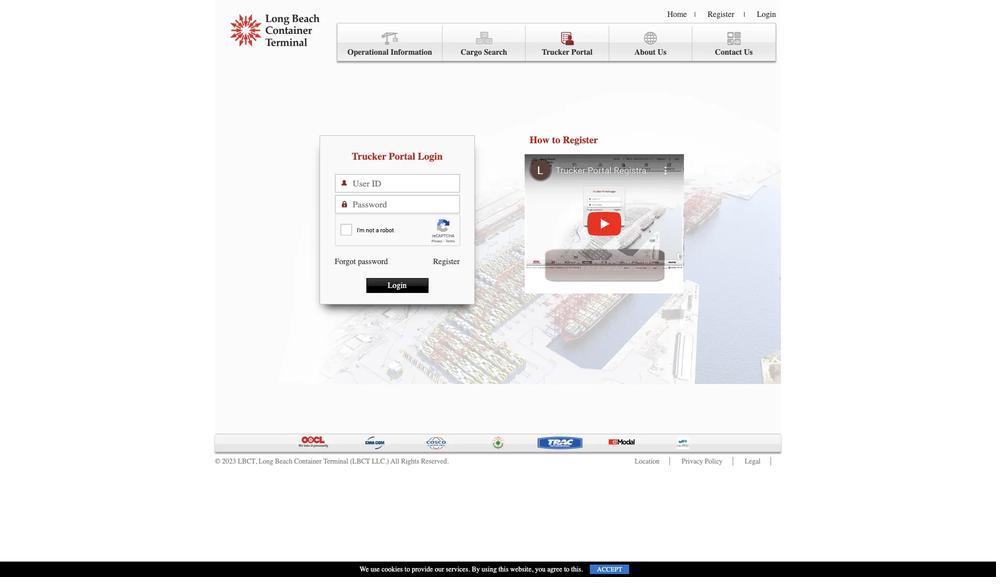 Task type: describe. For each thing, give the bounding box(es) containing it.
1 | from the left
[[695, 10, 696, 19]]

1 vertical spatial register link
[[433, 257, 460, 266]]

beach
[[275, 458, 292, 466]]

trucker portal login
[[352, 151, 443, 162]]

how
[[530, 134, 550, 146]]

2 vertical spatial register
[[433, 257, 460, 266]]

reserved.
[[421, 458, 449, 466]]

legal
[[745, 458, 761, 466]]

agree
[[547, 566, 563, 574]]

password
[[358, 257, 388, 266]]

this
[[499, 566, 509, 574]]

lbct,
[[238, 458, 257, 466]]

1 horizontal spatial login
[[418, 151, 443, 162]]

us for contact us
[[744, 48, 753, 57]]

2023
[[222, 458, 236, 466]]

you
[[535, 566, 546, 574]]

search
[[484, 48, 507, 57]]

how to register
[[530, 134, 598, 146]]

menu bar containing operational information
[[337, 23, 776, 61]]

operational information
[[348, 48, 432, 57]]

2 horizontal spatial to
[[564, 566, 570, 574]]

User ID text field
[[353, 175, 459, 192]]

contact us link
[[692, 26, 776, 61]]

(lbct
[[350, 458, 370, 466]]

contact us
[[715, 48, 753, 57]]

website,
[[510, 566, 533, 574]]

our
[[435, 566, 444, 574]]

provide
[[412, 566, 433, 574]]

1 horizontal spatial to
[[552, 134, 561, 146]]

services.
[[446, 566, 470, 574]]

us for about us
[[658, 48, 667, 57]]

login button
[[366, 278, 428, 293]]

policy
[[705, 458, 723, 466]]

about us link
[[609, 26, 692, 61]]

home link
[[668, 10, 687, 19]]

2 | from the left
[[744, 10, 745, 19]]

2 horizontal spatial register
[[708, 10, 734, 19]]

accept
[[597, 566, 623, 574]]

about us
[[635, 48, 667, 57]]

llc.)
[[372, 458, 389, 466]]

about
[[635, 48, 656, 57]]

cookies
[[382, 566, 403, 574]]

we use cookies to provide our services. by using this website, you agree to this.
[[360, 566, 583, 574]]

forgot
[[335, 257, 356, 266]]

operational information link
[[338, 26, 443, 61]]



Task type: vqa. For each thing, say whether or not it's contained in the screenshot.
of
no



Task type: locate. For each thing, give the bounding box(es) containing it.
Password password field
[[353, 196, 459, 213]]

login link
[[757, 10, 776, 19]]

privacy
[[682, 458, 703, 466]]

portal for trucker portal
[[572, 48, 593, 57]]

|
[[695, 10, 696, 19], [744, 10, 745, 19]]

1 vertical spatial trucker
[[352, 151, 386, 162]]

contact
[[715, 48, 742, 57]]

1 vertical spatial login
[[418, 151, 443, 162]]

operational
[[348, 48, 389, 57]]

1 horizontal spatial us
[[744, 48, 753, 57]]

container
[[294, 458, 322, 466]]

©
[[215, 458, 220, 466]]

0 horizontal spatial register link
[[433, 257, 460, 266]]

1 us from the left
[[658, 48, 667, 57]]

0 horizontal spatial register
[[433, 257, 460, 266]]

1 vertical spatial register
[[563, 134, 598, 146]]

us right about
[[658, 48, 667, 57]]

0 horizontal spatial us
[[658, 48, 667, 57]]

to right 'how'
[[552, 134, 561, 146]]

legal link
[[745, 458, 761, 466]]

cargo search link
[[443, 26, 526, 61]]

© 2023 lbct, long beach container terminal (lbct llc.) all rights reserved.
[[215, 458, 449, 466]]

terminal
[[323, 458, 348, 466]]

login for the login button
[[388, 281, 407, 290]]

us inside contact us link
[[744, 48, 753, 57]]

0 horizontal spatial login
[[388, 281, 407, 290]]

| left login link
[[744, 10, 745, 19]]

us
[[658, 48, 667, 57], [744, 48, 753, 57]]

use
[[371, 566, 380, 574]]

login up user id text box
[[418, 151, 443, 162]]

to
[[552, 134, 561, 146], [405, 566, 410, 574], [564, 566, 570, 574]]

trucker for trucker portal
[[542, 48, 570, 57]]

| right home link
[[695, 10, 696, 19]]

location
[[635, 458, 660, 466]]

2 us from the left
[[744, 48, 753, 57]]

menu bar
[[337, 23, 776, 61]]

using
[[482, 566, 497, 574]]

1 horizontal spatial register link
[[708, 10, 734, 19]]

login up contact us link
[[757, 10, 776, 19]]

1 horizontal spatial |
[[744, 10, 745, 19]]

1 vertical spatial portal
[[389, 151, 415, 162]]

0 vertical spatial login
[[757, 10, 776, 19]]

trucker portal link
[[526, 26, 609, 61]]

0 horizontal spatial trucker
[[352, 151, 386, 162]]

0 horizontal spatial to
[[405, 566, 410, 574]]

long
[[259, 458, 273, 466]]

us right contact
[[744, 48, 753, 57]]

trucker
[[542, 48, 570, 57], [352, 151, 386, 162]]

1 horizontal spatial register
[[563, 134, 598, 146]]

to right cookies on the left bottom of page
[[405, 566, 410, 574]]

cargo search
[[461, 48, 507, 57]]

0 horizontal spatial |
[[695, 10, 696, 19]]

home
[[668, 10, 687, 19]]

register link
[[708, 10, 734, 19], [433, 257, 460, 266]]

all
[[391, 458, 399, 466]]

cargo
[[461, 48, 482, 57]]

forgot password
[[335, 257, 388, 266]]

us inside the about us link
[[658, 48, 667, 57]]

1 horizontal spatial trucker
[[542, 48, 570, 57]]

by
[[472, 566, 480, 574]]

we
[[360, 566, 369, 574]]

accept button
[[590, 565, 630, 575]]

to left this.
[[564, 566, 570, 574]]

login down password
[[388, 281, 407, 290]]

2 vertical spatial login
[[388, 281, 407, 290]]

privacy policy
[[682, 458, 723, 466]]

trucker portal
[[542, 48, 593, 57]]

login inside button
[[388, 281, 407, 290]]

forgot password link
[[335, 257, 388, 266]]

1 horizontal spatial portal
[[572, 48, 593, 57]]

trucker for trucker portal login
[[352, 151, 386, 162]]

login for login link
[[757, 10, 776, 19]]

0 horizontal spatial portal
[[389, 151, 415, 162]]

location link
[[635, 458, 660, 466]]

information
[[391, 48, 432, 57]]

register
[[708, 10, 734, 19], [563, 134, 598, 146], [433, 257, 460, 266]]

0 vertical spatial trucker
[[542, 48, 570, 57]]

0 vertical spatial register link
[[708, 10, 734, 19]]

portal for trucker portal login
[[389, 151, 415, 162]]

login
[[757, 10, 776, 19], [418, 151, 443, 162], [388, 281, 407, 290]]

0 vertical spatial portal
[[572, 48, 593, 57]]

rights
[[401, 458, 419, 466]]

this.
[[571, 566, 583, 574]]

portal
[[572, 48, 593, 57], [389, 151, 415, 162]]

2 horizontal spatial login
[[757, 10, 776, 19]]

privacy policy link
[[682, 458, 723, 466]]

0 vertical spatial register
[[708, 10, 734, 19]]



